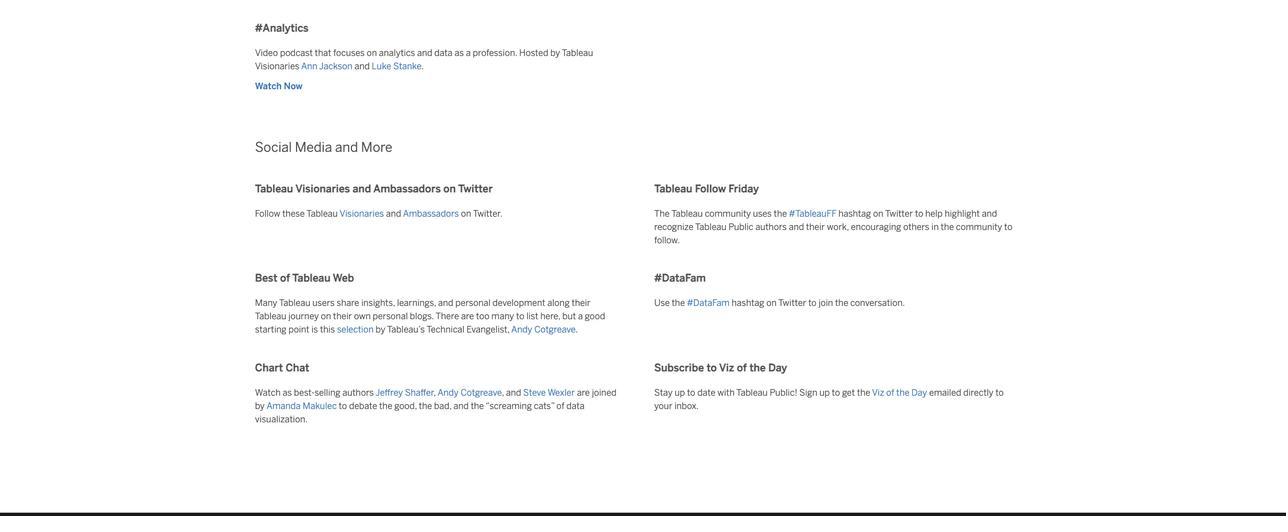 Task type: vqa. For each thing, say whether or not it's contained in the screenshot.


Task type: locate. For each thing, give the bounding box(es) containing it.
steve
[[523, 388, 546, 398]]

0 horizontal spatial a
[[466, 48, 471, 58]]

watch up amanda
[[255, 388, 281, 398]]

best of tableau web
[[255, 272, 354, 285]]

are
[[461, 311, 474, 322], [577, 388, 590, 398]]

0 vertical spatial day
[[769, 362, 788, 374]]

0 vertical spatial authors
[[756, 222, 787, 232]]

by right hosted
[[551, 48, 560, 58]]

0 vertical spatial follow
[[695, 182, 726, 195]]

0 vertical spatial #datafam
[[655, 272, 706, 285]]

and up stanke at left
[[417, 48, 433, 58]]

public
[[729, 222, 754, 232]]

a inside "video podcast that focuses on analytics and data as a profession. hosted by tableau visionaries"
[[466, 48, 471, 58]]

personal
[[456, 298, 491, 308], [373, 311, 408, 322]]

amanda makulec
[[267, 401, 337, 411]]

0 horizontal spatial day
[[769, 362, 788, 374]]

0 vertical spatial cotgreave
[[535, 325, 576, 335]]

0 horizontal spatial data
[[435, 48, 453, 58]]

evangelist,
[[467, 325, 510, 335]]

1 horizontal spatial cotgreave
[[535, 325, 576, 335]]

data down wexler
[[567, 401, 585, 411]]

1 horizontal spatial as
[[455, 48, 464, 58]]

uses
[[753, 208, 772, 219]]

andy up bad,
[[438, 388, 459, 398]]

0 vertical spatial data
[[435, 48, 453, 58]]

viz up with
[[720, 362, 735, 374]]

0 vertical spatial a
[[466, 48, 471, 58]]

1 horizontal spatial up
[[820, 388, 830, 398]]

data right analytics
[[435, 48, 453, 58]]

tableau right these
[[307, 208, 338, 219]]

analytics
[[379, 48, 415, 58]]

on up "this" on the bottom left of page
[[321, 311, 331, 322]]

watch now
[[255, 81, 303, 92]]

1 horizontal spatial follow
[[695, 182, 726, 195]]

bad,
[[434, 401, 452, 411]]

#tableauff link
[[789, 208, 837, 219]]

1 vertical spatial authors
[[343, 388, 374, 398]]

twitter up "others"
[[886, 208, 914, 219]]

web
[[333, 272, 354, 285]]

andy cotgreave link up bad,
[[438, 388, 502, 398]]

#analytics
[[255, 22, 309, 35]]

0 horizontal spatial cotgreave
[[461, 388, 502, 398]]

1 vertical spatial are
[[577, 388, 590, 398]]

tableau up starting
[[255, 311, 287, 322]]

up up inbox.
[[675, 388, 685, 398]]

0 horizontal spatial ,
[[434, 388, 436, 398]]

but
[[563, 311, 576, 322]]

that
[[315, 48, 331, 58]]

tableau right hosted
[[562, 48, 594, 58]]

0 horizontal spatial are
[[461, 311, 474, 322]]

#datafam up use
[[655, 272, 706, 285]]

wexler
[[548, 388, 575, 398]]

1 horizontal spatial are
[[577, 388, 590, 398]]

follow left these
[[255, 208, 280, 219]]

community up public
[[705, 208, 751, 219]]

selection by tableau's technical evangelist, andy cotgreave .
[[337, 325, 578, 335]]

are left the 'joined'
[[577, 388, 590, 398]]

are left too
[[461, 311, 474, 322]]

of inside "to debate the good, the bad, and the "screaming cats" of data visualization."
[[557, 401, 565, 411]]

authors
[[756, 222, 787, 232], [343, 388, 374, 398]]

the
[[774, 208, 787, 219], [941, 222, 955, 232], [672, 298, 685, 308], [836, 298, 849, 308], [750, 362, 766, 374], [858, 388, 871, 398], [897, 388, 910, 398], [379, 401, 393, 411], [419, 401, 432, 411], [471, 401, 484, 411]]

sign
[[800, 388, 818, 398]]

the left "screaming
[[471, 401, 484, 411]]

starting
[[255, 325, 287, 335]]

day
[[769, 362, 788, 374], [912, 388, 928, 398]]

as up amanda
[[283, 388, 292, 398]]

0 horizontal spatial their
[[333, 311, 352, 322]]

1 vertical spatial follow
[[255, 208, 280, 219]]

.
[[422, 61, 424, 72], [576, 325, 578, 335]]

2 vertical spatial by
[[255, 401, 265, 411]]

blogs.
[[410, 311, 434, 322]]

on up encouraging
[[874, 208, 884, 219]]

1 horizontal spatial andy
[[512, 325, 533, 335]]

0 horizontal spatial personal
[[373, 311, 408, 322]]

twitter left the join
[[779, 298, 807, 308]]

tableau follow friday
[[655, 182, 759, 195]]

twitter up twitter.
[[458, 182, 493, 195]]

tableau inside hashtag on twitter to help highlight and recognize tableau public authors and their work, encouraging others in the community to follow.
[[696, 222, 727, 232]]

1 horizontal spatial ,
[[502, 388, 504, 398]]

0 vertical spatial hashtag
[[839, 208, 872, 219]]

andy down "list"
[[512, 325, 533, 335]]

the down jeffrey
[[379, 401, 393, 411]]

tableau up recognize
[[672, 208, 703, 219]]

0 vertical spatial personal
[[456, 298, 491, 308]]

here,
[[541, 311, 561, 322]]

0 horizontal spatial as
[[283, 388, 292, 398]]

1 horizontal spatial personal
[[456, 298, 491, 308]]

0 horizontal spatial by
[[255, 401, 265, 411]]

on up ann jackson and luke stanke .
[[367, 48, 377, 58]]

1 vertical spatial cotgreave
[[461, 388, 502, 398]]

0 horizontal spatial community
[[705, 208, 751, 219]]

by inside are joined by
[[255, 401, 265, 411]]

1 vertical spatial by
[[376, 325, 386, 335]]

0 horizontal spatial follow
[[255, 208, 280, 219]]

1 vertical spatial twitter
[[886, 208, 914, 219]]

a
[[466, 48, 471, 58], [578, 311, 583, 322]]

video
[[255, 48, 278, 58]]

data inside "to debate the good, the bad, and the "screaming cats" of data visualization."
[[567, 401, 585, 411]]

share
[[337, 298, 359, 308]]

watch
[[255, 81, 282, 92], [255, 388, 281, 398]]

0 horizontal spatial up
[[675, 388, 685, 398]]

andy cotgreave link down here,
[[512, 325, 576, 335]]

1 horizontal spatial data
[[567, 401, 585, 411]]

viz right get
[[873, 388, 885, 398]]

. right the luke
[[422, 61, 424, 72]]

others
[[904, 222, 930, 232]]

2 vertical spatial twitter
[[779, 298, 807, 308]]

1 vertical spatial andy
[[438, 388, 459, 398]]

and up the there
[[438, 298, 454, 308]]

, up "screaming
[[502, 388, 504, 398]]

1 horizontal spatial their
[[572, 298, 591, 308]]

cotgreave down here,
[[535, 325, 576, 335]]

podcast
[[280, 48, 313, 58]]

as left profession.
[[455, 48, 464, 58]]

0 horizontal spatial hashtag
[[732, 298, 765, 308]]

conversation.
[[851, 298, 905, 308]]

1 up from the left
[[675, 388, 685, 398]]

the right get
[[858, 388, 871, 398]]

up right sign
[[820, 388, 830, 398]]

andy
[[512, 325, 533, 335], [438, 388, 459, 398]]

day up public!
[[769, 362, 788, 374]]

the right in
[[941, 222, 955, 232]]

to inside emailed directly to your inbox.
[[996, 388, 1004, 398]]

date
[[698, 388, 716, 398]]

2 vertical spatial their
[[333, 311, 352, 322]]

on left the join
[[767, 298, 777, 308]]

cotgreave up "screaming
[[461, 388, 502, 398]]

hashtag up work,
[[839, 208, 872, 219]]

a inside the many tableau users share insights, learnings, and personal development along their tableau journey on their own personal blogs. there are too many to list here, but a good starting point is this
[[578, 311, 583, 322]]

1 vertical spatial andy cotgreave link
[[438, 388, 502, 398]]

to debate the good, the bad, and the "screaming cats" of data visualization.
[[255, 401, 585, 425]]

follow these tableau visionaries and ambassadors on twitter.
[[255, 208, 503, 219]]

1 vertical spatial community
[[957, 222, 1003, 232]]

tableau left public
[[696, 222, 727, 232]]

data inside "video podcast that focuses on analytics and data as a profession. hosted by tableau visionaries"
[[435, 48, 453, 58]]

the up stay up to date with tableau public! sign up to get the viz of the day
[[750, 362, 766, 374]]

a left profession.
[[466, 48, 471, 58]]

1 horizontal spatial hashtag
[[839, 208, 872, 219]]

media
[[295, 139, 332, 155]]

and right bad,
[[454, 401, 469, 411]]

of up stay up to date with tableau public! sign up to get the viz of the day
[[737, 362, 747, 374]]

chart chat
[[255, 362, 310, 374]]

subscribe to viz of the day
[[655, 362, 788, 374]]

1 vertical spatial viz
[[873, 388, 885, 398]]

watch as best-selling authors jeffrey shaffer , andy cotgreave , and steve wexler
[[255, 388, 575, 398]]

and
[[417, 48, 433, 58], [355, 61, 370, 72], [335, 139, 358, 155], [353, 182, 371, 195], [386, 208, 401, 219], [982, 208, 998, 219], [789, 222, 805, 232], [438, 298, 454, 308], [506, 388, 521, 398], [454, 401, 469, 411]]

many tableau users share insights, learnings, and personal development along their tableau journey on their own personal blogs. there are too many to list here, but a good starting point is this
[[255, 298, 606, 335]]

1 vertical spatial #datafam
[[687, 298, 730, 308]]

. down but
[[576, 325, 578, 335]]

community inside hashtag on twitter to help highlight and recognize tableau public authors and their work, encouraging others in the community to follow.
[[957, 222, 1003, 232]]

visualization.
[[255, 414, 308, 425]]

on left twitter.
[[461, 208, 472, 219]]

is
[[312, 325, 318, 335]]

and right highlight
[[982, 208, 998, 219]]

tableau visionaries and ambassadors on twitter
[[255, 182, 493, 195]]

visionaries up these
[[296, 182, 350, 195]]

to
[[916, 208, 924, 219], [1005, 222, 1013, 232], [809, 298, 817, 308], [516, 311, 525, 322], [707, 362, 717, 374], [687, 388, 696, 398], [832, 388, 841, 398], [996, 388, 1004, 398], [339, 401, 347, 411]]

1 watch from the top
[[255, 81, 282, 92]]

follow left 'friday' at right
[[695, 182, 726, 195]]

stanke
[[393, 61, 422, 72]]

1 horizontal spatial twitter
[[779, 298, 807, 308]]

,
[[434, 388, 436, 398], [502, 388, 504, 398]]

personal up too
[[456, 298, 491, 308]]

0 vertical spatial twitter
[[458, 182, 493, 195]]

1 horizontal spatial authors
[[756, 222, 787, 232]]

1 horizontal spatial andy cotgreave link
[[512, 325, 576, 335]]

0 horizontal spatial andy
[[438, 388, 459, 398]]

0 vertical spatial are
[[461, 311, 474, 322]]

development
[[493, 298, 546, 308]]

0 vertical spatial viz
[[720, 362, 735, 374]]

1 vertical spatial watch
[[255, 388, 281, 398]]

0 vertical spatial andy
[[512, 325, 533, 335]]

2 watch from the top
[[255, 388, 281, 398]]

2 vertical spatial visionaries
[[340, 208, 384, 219]]

tableau's
[[387, 325, 425, 335]]

visionaries down "video"
[[255, 61, 300, 72]]

1 horizontal spatial community
[[957, 222, 1003, 232]]

1 vertical spatial a
[[578, 311, 583, 322]]

tableau
[[562, 48, 594, 58], [255, 182, 293, 195], [655, 182, 693, 195], [307, 208, 338, 219], [672, 208, 703, 219], [696, 222, 727, 232], [292, 272, 331, 285], [279, 298, 311, 308], [255, 311, 287, 322], [737, 388, 768, 398]]

now
[[284, 81, 303, 92]]

by right selection link
[[376, 325, 386, 335]]

follow.
[[655, 235, 680, 246]]

1 , from the left
[[434, 388, 436, 398]]

1 vertical spatial ambassadors
[[403, 208, 459, 219]]

tableau up users
[[292, 272, 331, 285]]

0 vertical spatial andy cotgreave link
[[512, 325, 576, 335]]

recognize
[[655, 222, 694, 232]]

stay
[[655, 388, 673, 398]]

1 horizontal spatial viz
[[873, 388, 885, 398]]

by left amanda
[[255, 401, 265, 411]]

their down #tableauff link
[[807, 222, 825, 232]]

0 vertical spatial as
[[455, 48, 464, 58]]

1 horizontal spatial day
[[912, 388, 928, 398]]

hashtag right #datafam link
[[732, 298, 765, 308]]

viz
[[720, 362, 735, 374], [873, 388, 885, 398]]

ann jackson and luke stanke .
[[301, 61, 424, 72]]

authors down the uses
[[756, 222, 787, 232]]

the right the uses
[[774, 208, 787, 219]]

#datafam right use
[[687, 298, 730, 308]]

authors up "debate"
[[343, 388, 374, 398]]

0 horizontal spatial .
[[422, 61, 424, 72]]

their down the share
[[333, 311, 352, 322]]

0 vertical spatial watch
[[255, 81, 282, 92]]

andy cotgreave link for best of tableau web
[[512, 325, 576, 335]]

a right but
[[578, 311, 583, 322]]

jeffrey shaffer link
[[376, 388, 434, 398]]

public!
[[770, 388, 798, 398]]

the down 'shaffer'
[[419, 401, 432, 411]]

more
[[361, 139, 393, 155]]

use
[[655, 298, 670, 308]]

2 horizontal spatial by
[[551, 48, 560, 58]]

0 horizontal spatial twitter
[[458, 182, 493, 195]]

1 horizontal spatial .
[[576, 325, 578, 335]]

, up bad,
[[434, 388, 436, 398]]

2 , from the left
[[502, 388, 504, 398]]

visionaries down tableau visionaries and ambassadors on twitter
[[340, 208, 384, 219]]

viz of the day link
[[873, 388, 928, 398]]

of down wexler
[[557, 401, 565, 411]]

1 horizontal spatial a
[[578, 311, 583, 322]]

0 vertical spatial by
[[551, 48, 560, 58]]

2 horizontal spatial twitter
[[886, 208, 914, 219]]

2 horizontal spatial their
[[807, 222, 825, 232]]

watch left now
[[255, 81, 282, 92]]

visionaries inside "video podcast that focuses on analytics and data as a profession. hosted by tableau visionaries"
[[255, 61, 300, 72]]

0 vertical spatial visionaries
[[255, 61, 300, 72]]

personal down insights,
[[373, 311, 408, 322]]

luke stanke link
[[372, 61, 422, 72]]

own
[[354, 311, 371, 322]]

are inside the many tableau users share insights, learnings, and personal development along their tableau journey on their own personal blogs. there are too many to list here, but a good starting point is this
[[461, 311, 474, 322]]

1 vertical spatial their
[[572, 298, 591, 308]]

their up but
[[572, 298, 591, 308]]

day left emailed on the bottom
[[912, 388, 928, 398]]

0 vertical spatial their
[[807, 222, 825, 232]]

community down highlight
[[957, 222, 1003, 232]]

0 horizontal spatial authors
[[343, 388, 374, 398]]

your
[[655, 401, 673, 411]]

1 vertical spatial personal
[[373, 311, 408, 322]]

0 horizontal spatial andy cotgreave link
[[438, 388, 502, 398]]

join
[[819, 298, 834, 308]]

and down tableau visionaries and ambassadors on twitter
[[386, 208, 401, 219]]

there
[[436, 311, 459, 322]]

and inside the many tableau users share insights, learnings, and personal development along their tableau journey on their own personal blogs. there are too many to list here, but a good starting point is this
[[438, 298, 454, 308]]

1 vertical spatial data
[[567, 401, 585, 411]]

on
[[367, 48, 377, 58], [444, 182, 456, 195], [461, 208, 472, 219], [874, 208, 884, 219], [767, 298, 777, 308], [321, 311, 331, 322]]

their inside hashtag on twitter to help highlight and recognize tableau public authors and their work, encouraging others in the community to follow.
[[807, 222, 825, 232]]

andy cotgreave link for chart chat
[[438, 388, 502, 398]]

the
[[655, 208, 670, 219]]

#tableauff
[[789, 208, 837, 219]]



Task type: describe. For each thing, give the bounding box(es) containing it.
1 vertical spatial .
[[576, 325, 578, 335]]

0 vertical spatial community
[[705, 208, 751, 219]]

hashtag inside hashtag on twitter to help highlight and recognize tableau public authors and their work, encouraging others in the community to follow.
[[839, 208, 872, 219]]

visionaries link
[[340, 208, 384, 219]]

subscribe
[[655, 362, 704, 374]]

twitter for use the #datafam hashtag on twitter to join the conversation.
[[779, 298, 807, 308]]

selection
[[337, 325, 374, 335]]

tableau right with
[[737, 388, 768, 398]]

watch for watch now
[[255, 81, 282, 92]]

and down #tableauff
[[789, 222, 805, 232]]

directly
[[964, 388, 994, 398]]

watch for watch as best-selling authors jeffrey shaffer , andy cotgreave , and steve wexler
[[255, 388, 281, 398]]

ann jackson link
[[301, 61, 353, 72]]

the tableau community uses the #tableauff
[[655, 208, 837, 219]]

journey
[[289, 311, 319, 322]]

list
[[527, 311, 539, 322]]

help
[[926, 208, 943, 219]]

0 vertical spatial .
[[422, 61, 424, 72]]

get
[[843, 388, 856, 398]]

good,
[[395, 401, 417, 411]]

of right get
[[887, 388, 895, 398]]

1 vertical spatial hashtag
[[732, 298, 765, 308]]

video podcast that focuses on analytics and data as a profession. hosted by tableau visionaries
[[255, 48, 594, 72]]

as inside "video podcast that focuses on analytics and data as a profession. hosted by tableau visionaries"
[[455, 48, 464, 58]]

amanda makulec link
[[267, 401, 337, 411]]

hashtag on twitter to help highlight and recognize tableau public authors and their work, encouraging others in the community to follow.
[[655, 208, 1013, 246]]

work,
[[827, 222, 849, 232]]

technical
[[427, 325, 465, 335]]

the inside hashtag on twitter to help highlight and recognize tableau public authors and their work, encouraging others in the community to follow.
[[941, 222, 955, 232]]

chart
[[255, 362, 283, 374]]

in
[[932, 222, 939, 232]]

amanda
[[267, 401, 301, 411]]

twitter for tableau visionaries and ambassadors on twitter
[[458, 182, 493, 195]]

"screaming
[[486, 401, 532, 411]]

0 horizontal spatial viz
[[720, 362, 735, 374]]

along
[[548, 298, 570, 308]]

highlight
[[945, 208, 980, 219]]

social
[[255, 139, 292, 155]]

2 up from the left
[[820, 388, 830, 398]]

emailed
[[930, 388, 962, 398]]

point
[[289, 325, 310, 335]]

1 horizontal spatial by
[[376, 325, 386, 335]]

ann
[[301, 61, 318, 72]]

on inside the many tableau users share insights, learnings, and personal development along their tableau journey on their own personal blogs. there are too many to list here, but a good starting point is this
[[321, 311, 331, 322]]

ambassadors link
[[403, 208, 459, 219]]

tableau up journey
[[279, 298, 311, 308]]

learnings,
[[397, 298, 436, 308]]

and left more
[[335, 139, 358, 155]]

0 vertical spatial ambassadors
[[374, 182, 441, 195]]

best-
[[294, 388, 315, 398]]

on up ambassadors link
[[444, 182, 456, 195]]

jeffrey
[[376, 388, 403, 398]]

inbox.
[[675, 401, 699, 411]]

the left emailed on the bottom
[[897, 388, 910, 398]]

1 vertical spatial visionaries
[[296, 182, 350, 195]]

tableau inside "video podcast that focuses on analytics and data as a profession. hosted by tableau visionaries"
[[562, 48, 594, 58]]

authors inside hashtag on twitter to help highlight and recognize tableau public authors and their work, encouraging others in the community to follow.
[[756, 222, 787, 232]]

insights,
[[361, 298, 395, 308]]

watch now link
[[255, 80, 303, 93]]

the right use
[[672, 298, 685, 308]]

focuses
[[333, 48, 365, 58]]

chat
[[286, 362, 310, 374]]

on inside hashtag on twitter to help highlight and recognize tableau public authors and their work, encouraging others in the community to follow.
[[874, 208, 884, 219]]

shaffer
[[405, 388, 434, 398]]

these
[[282, 208, 305, 219]]

and up "screaming
[[506, 388, 521, 398]]

debate
[[349, 401, 377, 411]]

are inside are joined by
[[577, 388, 590, 398]]

1 vertical spatial day
[[912, 388, 928, 398]]

this
[[320, 325, 335, 335]]

cats"
[[534, 401, 555, 411]]

twitter.
[[473, 208, 503, 219]]

too
[[476, 311, 490, 322]]

to inside "to debate the good, the bad, and the "screaming cats" of data visualization."
[[339, 401, 347, 411]]

1 vertical spatial as
[[283, 388, 292, 398]]

and inside "video podcast that focuses on analytics and data as a profession. hosted by tableau visionaries"
[[417, 48, 433, 58]]

on inside "video podcast that focuses on analytics and data as a profession. hosted by tableau visionaries"
[[367, 48, 377, 58]]

joined
[[592, 388, 617, 398]]

and down focuses
[[355, 61, 370, 72]]

many
[[255, 298, 277, 308]]

best
[[255, 272, 278, 285]]

#datafam link
[[687, 298, 730, 308]]

tableau up these
[[255, 182, 293, 195]]

by inside "video podcast that focuses on analytics and data as a profession. hosted by tableau visionaries"
[[551, 48, 560, 58]]

are joined by
[[255, 388, 617, 411]]

many
[[492, 311, 514, 322]]

and inside "to debate the good, the bad, and the "screaming cats" of data visualization."
[[454, 401, 469, 411]]

jackson
[[319, 61, 353, 72]]

and up visionaries link at the left top of the page
[[353, 182, 371, 195]]

selection link
[[337, 325, 374, 335]]

twitter inside hashtag on twitter to help highlight and recognize tableau public authors and their work, encouraging others in the community to follow.
[[886, 208, 914, 219]]

users
[[313, 298, 335, 308]]

encouraging
[[851, 222, 902, 232]]

the right the join
[[836, 298, 849, 308]]

friday
[[729, 182, 759, 195]]

emailed directly to your inbox.
[[655, 388, 1004, 411]]

social media and more
[[255, 139, 393, 155]]

to inside the many tableau users share insights, learnings, and personal development along their tableau journey on their own personal blogs. there are too many to list here, but a good starting point is this
[[516, 311, 525, 322]]

stay up to date with tableau public! sign up to get the viz of the day
[[655, 388, 928, 398]]

makulec
[[303, 401, 337, 411]]

selling
[[315, 388, 341, 398]]

profession.
[[473, 48, 517, 58]]

of right best
[[280, 272, 290, 285]]

tableau up the
[[655, 182, 693, 195]]



